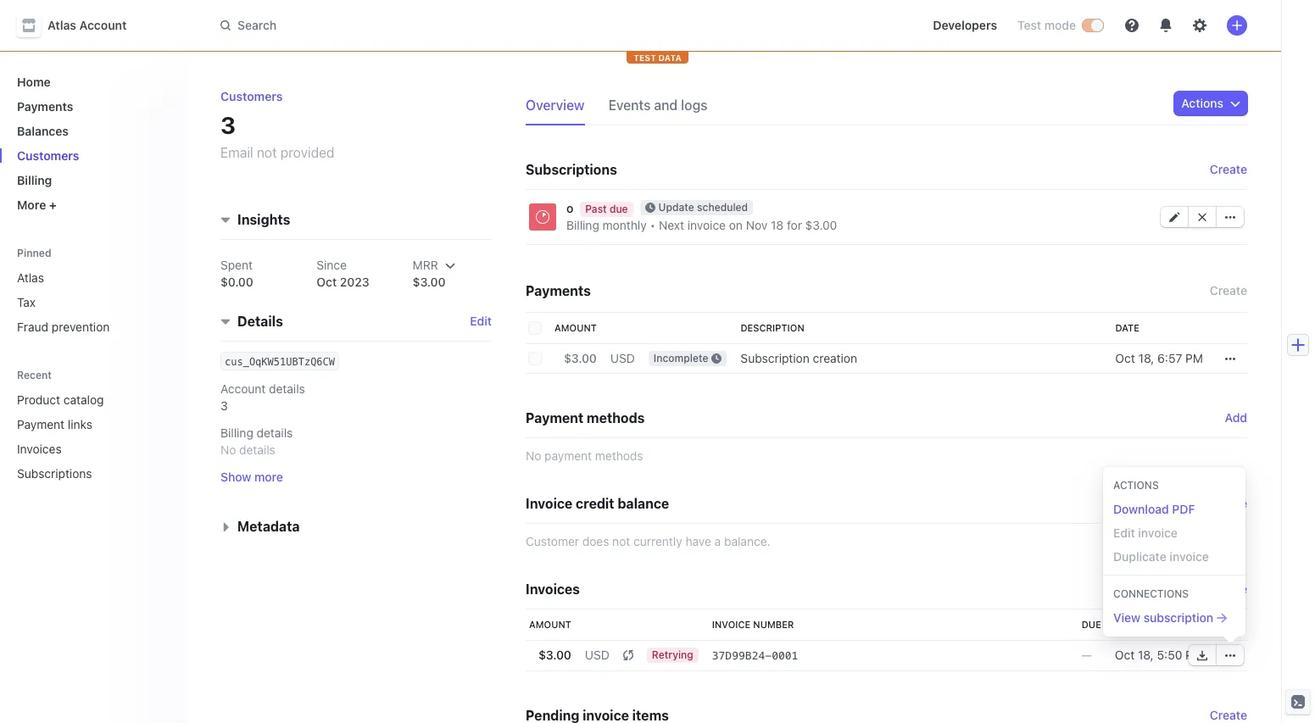 Task type: locate. For each thing, give the bounding box(es) containing it.
4 create from the top
[[1210, 708, 1248, 723]]

data
[[658, 53, 682, 63]]

usd left retrying
[[585, 648, 610, 662]]

pm
[[1186, 351, 1203, 366], [1186, 648, 1203, 662]]

pm right 5:50
[[1186, 648, 1203, 662]]

0 vertical spatial 3
[[220, 111, 236, 139]]

balance right pdf
[[1204, 496, 1248, 511]]

payment links
[[17, 417, 92, 432]]

usd left incomplete
[[611, 351, 635, 366]]

0 horizontal spatial no
[[220, 443, 236, 458]]

no up show
[[220, 443, 236, 458]]

account up home link
[[79, 18, 127, 32]]

0 horizontal spatial atlas
[[17, 271, 44, 285]]

$3.00
[[805, 218, 837, 232], [413, 275, 446, 290], [564, 351, 597, 366], [539, 648, 571, 662]]

customers inside core navigation links element
[[17, 148, 79, 163]]

1 vertical spatial customers
[[17, 148, 79, 163]]

2 pm from the top
[[1186, 648, 1203, 662]]

show more
[[220, 470, 283, 485]]

1 horizontal spatial customers
[[220, 89, 283, 103]]

events and logs
[[609, 98, 708, 113]]

payments down o
[[526, 283, 591, 299]]

svg image
[[1231, 98, 1241, 109], [1169, 212, 1180, 223], [1197, 212, 1208, 223], [1225, 212, 1236, 223], [1225, 354, 1236, 364], [1197, 651, 1208, 661]]

0 vertical spatial invoice
[[526, 496, 573, 511]]

0 vertical spatial billing
[[17, 173, 52, 187]]

create for create button corresponding to subscriptions
[[1210, 162, 1248, 176]]

18, left 5:50
[[1138, 648, 1154, 662]]

0 vertical spatial $3.00 link
[[548, 343, 604, 374]]

subscriptions inside "recent" element
[[17, 466, 92, 481]]

0 vertical spatial create button
[[1210, 161, 1248, 178]]

billing up show
[[220, 426, 253, 441]]

list containing o
[[516, 190, 1248, 248]]

actions down the "settings" icon
[[1182, 96, 1224, 110]]

2 18, from the top
[[1138, 648, 1154, 662]]

0 vertical spatial usd link
[[604, 343, 642, 374]]

core navigation links element
[[10, 68, 173, 219]]

since oct 2023
[[317, 258, 369, 290]]

prevention
[[52, 320, 110, 334]]

1 3 from the top
[[220, 111, 236, 139]]

methods down payment methods
[[595, 449, 643, 463]]

not
[[257, 145, 277, 160], [612, 534, 630, 549]]

2 balance from the left
[[1204, 496, 1248, 511]]

2 vertical spatial create button
[[1210, 707, 1248, 723]]

atlas for atlas
[[17, 271, 44, 285]]

list
[[516, 190, 1248, 248]]

download pdf button
[[1107, 498, 1242, 522]]

1 vertical spatial atlas
[[17, 271, 44, 285]]

methods
[[587, 410, 645, 426], [595, 449, 643, 463]]

3 up email
[[220, 111, 236, 139]]

0 vertical spatial customers
[[220, 89, 283, 103]]

1 horizontal spatial customers link
[[220, 89, 283, 103]]

update scheduled
[[659, 201, 748, 214]]

invoice number
[[712, 619, 794, 630]]

6:57
[[1158, 351, 1183, 366]]

0 horizontal spatial payments
[[17, 99, 73, 114]]

product catalog link
[[10, 386, 149, 414]]

pm right 6:57
[[1186, 351, 1203, 366]]

subscription
[[1144, 611, 1214, 625]]

1 vertical spatial 3
[[220, 399, 228, 413]]

invoice
[[526, 496, 573, 511], [712, 619, 751, 630]]

create for 3rd create button from the top of the page
[[1210, 708, 1248, 723]]

balances
[[17, 124, 69, 138]]

18,
[[1139, 351, 1154, 366], [1138, 648, 1154, 662]]

0 vertical spatial account
[[79, 18, 127, 32]]

atlas down pinned at the left
[[17, 271, 44, 285]]

settings image
[[1193, 19, 1207, 32]]

add
[[1225, 410, 1248, 425]]

pm for oct 18, 6:57 pm
[[1186, 351, 1203, 366]]

customers link down payments 'link'
[[10, 142, 173, 170]]

download
[[1114, 502, 1169, 516]]

0 horizontal spatial billing
[[17, 173, 52, 187]]

1 vertical spatial amount
[[529, 619, 571, 630]]

create button for payments
[[1210, 279, 1248, 303]]

0 horizontal spatial usd
[[585, 648, 610, 662]]

more
[[254, 470, 283, 485]]

0 horizontal spatial payment
[[17, 417, 65, 432]]

pinned
[[17, 247, 51, 260]]

oct down "date"
[[1116, 351, 1135, 366]]

overview button
[[526, 92, 595, 126]]

0001
[[772, 650, 798, 662]]

0 vertical spatial atlas
[[47, 18, 76, 32]]

0 horizontal spatial customers
[[17, 148, 79, 163]]

payment
[[526, 410, 584, 426], [17, 417, 65, 432]]

invoice up 37d99b24-
[[712, 619, 751, 630]]

have
[[686, 534, 711, 549]]

1 horizontal spatial invoice
[[712, 619, 751, 630]]

1 horizontal spatial balance
[[1204, 496, 1248, 511]]

payments up balances
[[17, 99, 73, 114]]

0 vertical spatial customers link
[[220, 89, 283, 103]]

details
[[269, 382, 305, 396], [257, 426, 293, 441], [239, 443, 275, 458]]

1 create from the top
[[1210, 162, 1248, 176]]

—
[[1082, 648, 1092, 662]]

0 vertical spatial invoices
[[17, 442, 62, 456]]

details up more
[[257, 426, 293, 441]]

no left payment
[[526, 449, 541, 463]]

1 vertical spatial create button
[[1210, 279, 1248, 303]]

2 vertical spatial billing
[[220, 426, 253, 441]]

invoices link
[[10, 435, 149, 463]]

billing inside core navigation links element
[[17, 173, 52, 187]]

2 3 from the top
[[220, 399, 228, 413]]

0 horizontal spatial subscriptions
[[17, 466, 92, 481]]

payment down product
[[17, 417, 65, 432]]

payment for payment links
[[17, 417, 65, 432]]

spent $0.00
[[220, 258, 253, 290]]

1 horizontal spatial billing
[[220, 426, 253, 441]]

1 vertical spatial actions
[[1114, 479, 1159, 492]]

actions up download
[[1114, 479, 1159, 492]]

3 create button from the top
[[1210, 707, 1248, 723]]

oct inside oct 18, 6:57 pm link
[[1116, 351, 1135, 366]]

tab list
[[526, 92, 731, 126]]

invoice for invoice number
[[712, 619, 751, 630]]

1 vertical spatial 18,
[[1138, 648, 1154, 662]]

balance
[[618, 496, 669, 511], [1204, 496, 1248, 511]]

svg image inside actions popup button
[[1231, 98, 1241, 109]]

edit
[[470, 314, 492, 329]]

customers
[[220, 89, 283, 103], [17, 148, 79, 163]]

0 vertical spatial 18,
[[1139, 351, 1154, 366]]

customers down balances
[[17, 148, 79, 163]]

18, left 6:57
[[1139, 351, 1154, 366]]

atlas inside pinned element
[[17, 271, 44, 285]]

show
[[220, 470, 251, 485]]

1 18, from the top
[[1139, 351, 1154, 366]]

no payment methods
[[526, 449, 643, 463]]

1 vertical spatial $3.00 link
[[526, 640, 578, 672]]

pdf
[[1172, 502, 1195, 516]]

1 vertical spatial invoice
[[712, 619, 751, 630]]

customers link up email
[[220, 89, 283, 103]]

provided
[[280, 145, 335, 160]]

subscriptions
[[526, 162, 617, 177], [17, 466, 92, 481]]

0 horizontal spatial invoices
[[17, 442, 62, 456]]

subscriptions down invoices link
[[17, 466, 92, 481]]

details down cus_oqkw51ubtzq6cw
[[269, 382, 305, 396]]

oct for oct 18, 5:50 pm
[[1115, 648, 1135, 662]]

0 vertical spatial actions
[[1182, 96, 1224, 110]]

atlas up home
[[47, 18, 76, 32]]

pinned element
[[10, 264, 173, 341]]

0 vertical spatial oct
[[317, 275, 337, 290]]

account inside account details 3 billing details no details
[[220, 382, 266, 396]]

2 horizontal spatial billing
[[567, 218, 599, 232]]

oct 18, 6:57 pm
[[1116, 351, 1203, 366]]

view
[[1114, 611, 1141, 625]]

1 horizontal spatial account
[[220, 382, 266, 396]]

does
[[582, 534, 609, 549]]

billing down past
[[567, 218, 599, 232]]

1 horizontal spatial payments
[[526, 283, 591, 299]]

svg image
[[1225, 212, 1236, 223], [1225, 651, 1236, 661], [1225, 651, 1236, 661]]

details up show more at the bottom left of the page
[[239, 443, 275, 458]]

2 create button from the top
[[1210, 279, 1248, 303]]

account down cus_oqkw51ubtzq6cw
[[220, 382, 266, 396]]

0 horizontal spatial invoice
[[526, 496, 573, 511]]

0 vertical spatial not
[[257, 145, 277, 160]]

1 vertical spatial subscriptions
[[17, 466, 92, 481]]

invoice up customer
[[526, 496, 573, 511]]

oct down since
[[317, 275, 337, 290]]

1 horizontal spatial invoices
[[526, 582, 580, 597]]

methods up no payment methods
[[587, 410, 645, 426]]

incomplete link
[[642, 343, 734, 374]]

0 horizontal spatial balance
[[618, 496, 669, 511]]

1 vertical spatial oct
[[1116, 351, 1135, 366]]

billing up more +
[[17, 173, 52, 187]]

usd link left retrying link at the bottom of the page
[[578, 640, 616, 672]]

1 horizontal spatial atlas
[[47, 18, 76, 32]]

1 create button from the top
[[1210, 161, 1248, 178]]

logs
[[681, 98, 708, 113]]

not right email
[[257, 145, 277, 160]]

subscriptions up o
[[526, 162, 617, 177]]

show more button
[[220, 469, 283, 486]]

usd link left incomplete
[[604, 343, 642, 374]]

home link
[[10, 68, 173, 96]]

oct
[[317, 275, 337, 290], [1116, 351, 1135, 366], [1115, 648, 1135, 662]]

invoice credit balance
[[526, 496, 669, 511]]

invoices inside invoices link
[[17, 442, 62, 456]]

invoices down "payment links"
[[17, 442, 62, 456]]

customers 3 email not provided
[[220, 89, 335, 160]]

pinned navigation links element
[[10, 246, 173, 341]]

oct 18, 5:50 pm link
[[1108, 640, 1210, 672]]

payments
[[17, 99, 73, 114], [526, 283, 591, 299]]

atlas account
[[47, 18, 127, 32]]

and
[[654, 98, 678, 113]]

invoices
[[17, 442, 62, 456], [526, 582, 580, 597]]

subscription
[[741, 351, 810, 366]]

3 create from the top
[[1210, 582, 1248, 596]]

3 down cus_oqkw51ubtzq6cw
[[220, 399, 228, 413]]

product catalog
[[17, 393, 104, 407]]

0 vertical spatial usd
[[611, 351, 635, 366]]

1 pm from the top
[[1186, 351, 1203, 366]]

payment up payment
[[526, 410, 584, 426]]

1 horizontal spatial no
[[526, 449, 541, 463]]

1 vertical spatial account
[[220, 382, 266, 396]]

payment for payment methods
[[526, 410, 584, 426]]

1 vertical spatial usd link
[[578, 640, 616, 672]]

0 horizontal spatial not
[[257, 145, 277, 160]]

0 horizontal spatial customers link
[[10, 142, 173, 170]]

atlas inside button
[[47, 18, 76, 32]]

since
[[317, 258, 347, 273]]

payment inside "recent" element
[[17, 417, 65, 432]]

0 vertical spatial subscriptions
[[526, 162, 617, 177]]

0 vertical spatial payments
[[17, 99, 73, 114]]

1 horizontal spatial subscriptions
[[526, 162, 617, 177]]

retrying link
[[640, 640, 705, 672]]

customers inside customers 3 email not provided
[[220, 89, 283, 103]]

oct down created
[[1115, 648, 1135, 662]]

developers link
[[926, 12, 1004, 39]]

2 create from the top
[[1210, 283, 1248, 298]]

customers up email
[[220, 89, 283, 103]]

oct inside oct 18, 5:50 pm link
[[1115, 648, 1135, 662]]

invoices down customer
[[526, 582, 580, 597]]

recent
[[17, 369, 52, 382]]

0 vertical spatial pm
[[1186, 351, 1203, 366]]

2 vertical spatial oct
[[1115, 648, 1135, 662]]

usd link
[[604, 343, 642, 374], [578, 640, 616, 672]]

1 vertical spatial invoices
[[526, 582, 580, 597]]

o
[[567, 201, 574, 215]]

1 horizontal spatial actions
[[1182, 96, 1224, 110]]

credit
[[576, 496, 614, 511]]

1 horizontal spatial payment
[[526, 410, 584, 426]]

1 vertical spatial billing
[[567, 218, 599, 232]]

atlas for atlas account
[[47, 18, 76, 32]]

not inside customers 3 email not provided
[[257, 145, 277, 160]]

1 horizontal spatial not
[[612, 534, 630, 549]]

2023
[[340, 275, 369, 290]]

not right does
[[612, 534, 630, 549]]

payment links link
[[10, 410, 149, 438]]

adjust
[[1165, 496, 1200, 511]]

balance up customer does not currently have a balance.
[[618, 496, 669, 511]]

1 vertical spatial pm
[[1186, 648, 1203, 662]]

0 horizontal spatial account
[[79, 18, 127, 32]]

billing
[[17, 173, 52, 187], [567, 218, 599, 232], [220, 426, 253, 441]]

next
[[659, 218, 684, 232]]



Task type: describe. For each thing, give the bounding box(es) containing it.
description
[[741, 322, 805, 333]]

help image
[[1125, 19, 1139, 32]]

subscriptions link
[[10, 460, 149, 488]]

1 balance from the left
[[618, 496, 669, 511]]

atlas account button
[[17, 14, 144, 37]]

customer does not currently have a balance.
[[526, 534, 771, 549]]

incomplete
[[654, 352, 709, 365]]

payments inside 'link'
[[17, 99, 73, 114]]

a
[[715, 534, 721, 549]]

insights button
[[214, 203, 290, 230]]

recent navigation links element
[[0, 368, 187, 488]]

create for create button associated with payments
[[1210, 283, 1248, 298]]

billing inside account details 3 billing details no details
[[220, 426, 253, 441]]

view subscription link
[[1107, 606, 1242, 630]]

0 vertical spatial details
[[269, 382, 305, 396]]

retrying
[[652, 649, 693, 661]]

5:50
[[1157, 648, 1183, 662]]

spent
[[220, 258, 253, 273]]

payments link
[[10, 92, 173, 120]]

more
[[17, 198, 46, 212]]

0 horizontal spatial actions
[[1114, 479, 1159, 492]]

catalog
[[63, 393, 104, 407]]

download pdf
[[1114, 502, 1195, 516]]

3 inside account details 3 billing details no details
[[220, 399, 228, 413]]

tax
[[17, 295, 36, 310]]

cus_oqkw51ubtzq6cw button
[[225, 353, 335, 370]]

1 vertical spatial usd
[[585, 648, 610, 662]]

events and logs button
[[609, 92, 718, 126]]

fraud
[[17, 320, 48, 334]]

subscription creation link
[[734, 343, 1109, 374]]

connections
[[1114, 588, 1189, 600]]

fraud prevention link
[[10, 313, 173, 341]]

3 inside customers 3 email not provided
[[220, 111, 236, 139]]

billing for billing
[[17, 173, 52, 187]]

1 vertical spatial details
[[257, 426, 293, 441]]

search
[[237, 18, 277, 32]]

37d99b24-0001 link
[[705, 640, 1075, 672]]

adjust balance button
[[1165, 495, 1248, 512]]

currently
[[634, 534, 682, 549]]

0 vertical spatial amount
[[555, 322, 597, 333]]

balances link
[[10, 117, 173, 145]]

1 vertical spatial not
[[612, 534, 630, 549]]

nov
[[746, 218, 768, 232]]

2 vertical spatial details
[[239, 443, 275, 458]]

details
[[237, 314, 283, 329]]

1 vertical spatial methods
[[595, 449, 643, 463]]

$0.00
[[220, 275, 253, 290]]

actions button
[[1175, 92, 1248, 115]]

cus_oqkw51ubtzq6cw
[[225, 357, 335, 368]]

links
[[68, 417, 92, 432]]

0 vertical spatial methods
[[587, 410, 645, 426]]

Search search field
[[210, 10, 689, 41]]

+
[[49, 198, 57, 212]]

adjust balance
[[1165, 496, 1248, 511]]

1 vertical spatial customers link
[[10, 142, 173, 170]]

email
[[220, 145, 253, 160]]

monthly
[[603, 218, 647, 232]]

18, for 6:57
[[1139, 351, 1154, 366]]

customers for customers 3 email not provided
[[220, 89, 283, 103]]

past
[[585, 203, 607, 215]]

for
[[787, 218, 802, 232]]

billing link
[[10, 166, 173, 194]]

actions inside actions popup button
[[1182, 96, 1224, 110]]

test
[[1018, 18, 1041, 32]]

Search text field
[[210, 10, 689, 41]]

notifications image
[[1159, 19, 1173, 32]]

edit button
[[470, 313, 492, 330]]

tax link
[[10, 288, 173, 316]]

— link
[[1075, 640, 1108, 672]]

payment
[[545, 449, 592, 463]]

invoice for invoice credit balance
[[526, 496, 573, 511]]

billing for billing monthly • next invoice on nov 18 for $3.00
[[567, 218, 599, 232]]

view subscription
[[1114, 611, 1214, 625]]

payment methods
[[526, 410, 645, 426]]

customers for customers
[[17, 148, 79, 163]]

insights
[[237, 212, 290, 228]]

created
[[1115, 619, 1158, 630]]

1 vertical spatial payments
[[526, 283, 591, 299]]

no inside account details 3 billing details no details
[[220, 443, 236, 458]]

balance inside button
[[1204, 496, 1248, 511]]

balance.
[[724, 534, 771, 549]]

billing monthly • next invoice on nov 18 for $3.00
[[567, 218, 837, 232]]

oct inside 'since oct 2023'
[[317, 275, 337, 290]]

invoice
[[688, 218, 726, 232]]

metadata button
[[214, 510, 300, 537]]

atlas link
[[10, 264, 173, 292]]

18, for 5:50
[[1138, 648, 1154, 662]]

tab list containing overview
[[526, 92, 731, 126]]

product
[[17, 393, 60, 407]]

home
[[17, 75, 51, 89]]

recent element
[[0, 386, 187, 488]]

$3.00 inside list
[[805, 218, 837, 232]]

creation
[[813, 351, 857, 366]]

due
[[610, 203, 628, 215]]

metadata
[[237, 519, 300, 535]]

1 horizontal spatial usd
[[611, 351, 635, 366]]

on
[[729, 218, 743, 232]]

update
[[659, 201, 694, 214]]

scheduled
[[697, 201, 748, 214]]

svg image inside list
[[1225, 212, 1236, 223]]

date
[[1116, 322, 1140, 333]]

oct for oct 18, 6:57 pm
[[1116, 351, 1135, 366]]

37d99b24-0001
[[712, 650, 798, 662]]

account inside atlas account button
[[79, 18, 127, 32]]

number
[[753, 619, 794, 630]]

pm for oct 18, 5:50 pm
[[1186, 648, 1203, 662]]

add button
[[1225, 410, 1248, 427]]

create for create link
[[1210, 582, 1248, 596]]

create button for subscriptions
[[1210, 161, 1248, 178]]

details button
[[214, 305, 283, 332]]

mode
[[1045, 18, 1076, 32]]

oct 18, 5:50 pm
[[1115, 648, 1203, 662]]

overview
[[526, 98, 585, 113]]



Task type: vqa. For each thing, say whether or not it's contained in the screenshot.
All transactions link
no



